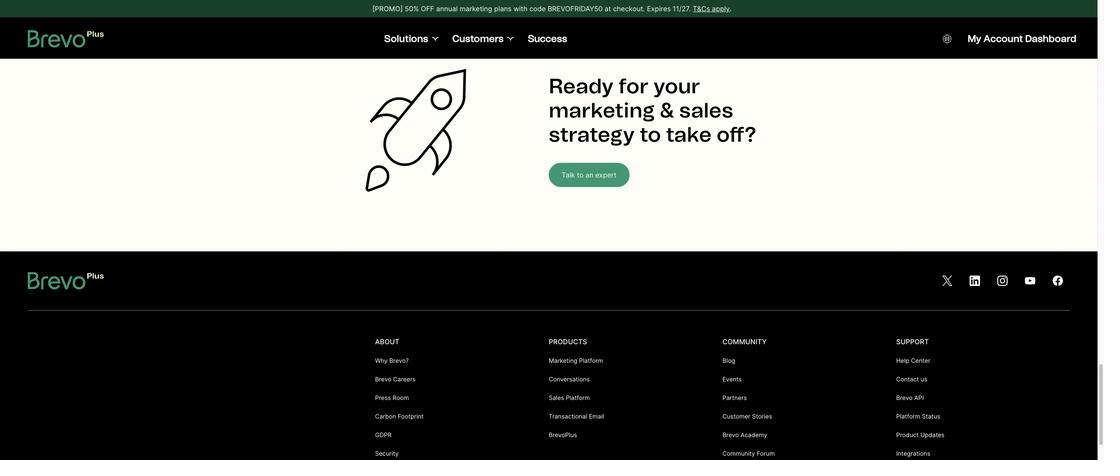 Task type: describe. For each thing, give the bounding box(es) containing it.
sales
[[549, 394, 565, 402]]

account
[[984, 33, 1024, 45]]

strategy
[[549, 122, 635, 147]]

conversations link
[[549, 375, 590, 384]]

why brevo? link
[[375, 357, 409, 365]]

press
[[375, 394, 391, 402]]

youtube image
[[1026, 276, 1036, 286]]

facebook image
[[1053, 276, 1064, 286]]

gdpr link
[[375, 431, 392, 440]]

customers
[[453, 33, 504, 45]]

academy
[[741, 432, 768, 439]]

solutions link
[[384, 33, 439, 45]]

2 brevo image from the top
[[28, 272, 104, 290]]

button image
[[943, 35, 952, 43]]

1 vertical spatial to
[[577, 171, 584, 179]]

forum
[[757, 450, 775, 458]]

off
[[421, 4, 435, 13]]

center
[[912, 357, 931, 365]]

marketing platform link
[[549, 357, 604, 365]]

sales platform link
[[549, 394, 590, 403]]

ready for your marketing & sales strategy to take off?
[[549, 74, 757, 147]]

[promo]
[[373, 4, 403, 13]]

room
[[393, 394, 409, 402]]

checkout.
[[613, 4, 645, 13]]

brevo for brevo careers
[[375, 376, 392, 383]]

carbon footprint
[[375, 413, 424, 420]]

your
[[654, 74, 701, 99]]

0 vertical spatial marketing
[[460, 4, 493, 13]]

community
[[723, 338, 767, 346]]

help center link
[[897, 357, 931, 365]]

brevo careers link
[[375, 375, 416, 384]]

customer
[[723, 413, 751, 420]]

contact us
[[897, 376, 928, 383]]

community
[[723, 450, 756, 458]]

security link
[[375, 450, 399, 458]]

community forum
[[723, 450, 775, 458]]

ready
[[549, 74, 614, 99]]

gdpr
[[375, 432, 392, 439]]

an
[[586, 171, 594, 179]]

my
[[968, 33, 982, 45]]

products
[[549, 338, 588, 346]]

twitter image
[[943, 276, 953, 286]]

support
[[897, 338, 930, 346]]

carbon footprint link
[[375, 413, 424, 421]]

updates
[[921, 432, 945, 439]]

&
[[660, 98, 675, 123]]

dashboard
[[1026, 33, 1077, 45]]

transactional
[[549, 413, 588, 420]]

talk
[[562, 171, 575, 179]]

50%
[[405, 4, 419, 13]]

community forum link
[[723, 450, 775, 458]]

brevo academy link
[[723, 431, 768, 440]]

blog
[[723, 357, 736, 365]]

carbon
[[375, 413, 396, 420]]

to inside ready for your marketing & sales strategy to take off?
[[640, 122, 661, 147]]

11/27.
[[673, 4, 691, 13]]

at
[[605, 4, 612, 13]]

customers link
[[453, 33, 514, 45]]

code
[[530, 4, 546, 13]]

expires
[[647, 4, 671, 13]]

contact
[[897, 376, 920, 383]]

.
[[730, 4, 732, 13]]

off?
[[717, 122, 757, 147]]

1 brevo image from the top
[[28, 30, 104, 48]]

api
[[915, 394, 924, 402]]

marketing inside ready for your marketing & sales strategy to take off?
[[549, 98, 655, 123]]

success link
[[528, 33, 568, 45]]



Task type: locate. For each thing, give the bounding box(es) containing it.
expert
[[596, 171, 617, 179]]

1 horizontal spatial marketing
[[549, 98, 655, 123]]

contact us link
[[897, 375, 928, 384]]

apply
[[712, 4, 730, 13]]

transactional email link
[[549, 413, 604, 421]]

platform right marketing
[[579, 357, 604, 365]]

careers
[[393, 376, 416, 383]]

[promo] 50% off annual marketing plans with code brevofriday50 at checkout. expires 11/27. t&cs apply .
[[373, 4, 732, 13]]

0 vertical spatial platform
[[579, 357, 604, 365]]

stories
[[753, 413, 773, 420]]

plans
[[495, 4, 512, 13]]

to left "an"
[[577, 171, 584, 179]]

product
[[897, 432, 919, 439]]

transactional email
[[549, 413, 604, 420]]

brevo careers
[[375, 376, 416, 383]]

sales platform
[[549, 394, 590, 402]]

with
[[514, 4, 528, 13]]

brevo
[[375, 376, 392, 383], [897, 394, 913, 402], [723, 432, 739, 439]]

take
[[666, 122, 712, 147]]

my account dashboard link
[[968, 33, 1077, 45]]

t&cs apply link
[[693, 3, 730, 14]]

brevo api
[[897, 394, 924, 402]]

us
[[921, 376, 928, 383]]

to left "take"
[[640, 122, 661, 147]]

events
[[723, 376, 742, 383]]

why
[[375, 357, 388, 365]]

1 vertical spatial platform
[[566, 394, 590, 402]]

partners
[[723, 394, 747, 402]]

1 horizontal spatial brevo
[[723, 432, 739, 439]]

brevo image
[[28, 30, 104, 48], [28, 272, 104, 290]]

help
[[897, 357, 910, 365]]

success
[[528, 33, 568, 45]]

1 vertical spatial brevo image
[[28, 272, 104, 290]]

brevo down 'customer'
[[723, 432, 739, 439]]

about
[[375, 338, 400, 346]]

0 vertical spatial to
[[640, 122, 661, 147]]

talk to an expert link
[[549, 163, 630, 187]]

brevo for brevo api
[[897, 394, 913, 402]]

events link
[[723, 375, 742, 384]]

instagram image
[[998, 276, 1008, 286]]

brevo academy
[[723, 432, 768, 439]]

blog link
[[723, 357, 736, 365]]

linkedin image
[[970, 276, 981, 286]]

platform for sales platform
[[566, 394, 590, 402]]

annual
[[437, 4, 458, 13]]

marketing
[[460, 4, 493, 13], [549, 98, 655, 123]]

brevoplus
[[549, 432, 578, 439]]

2 vertical spatial brevo
[[723, 432, 739, 439]]

conversations
[[549, 376, 590, 383]]

0 horizontal spatial to
[[577, 171, 584, 179]]

status
[[923, 413, 941, 420]]

marketing
[[549, 357, 578, 365]]

1 horizontal spatial to
[[640, 122, 661, 147]]

t&cs
[[693, 4, 711, 13]]

partners link
[[723, 394, 747, 403]]

platform down brevo api link
[[897, 413, 921, 420]]

sales
[[680, 98, 734, 123]]

platform status
[[897, 413, 941, 420]]

0 horizontal spatial brevo
[[375, 376, 392, 383]]

security
[[375, 450, 399, 458]]

brevoplus link
[[549, 431, 578, 440]]

brevo left api
[[897, 394, 913, 402]]

0 vertical spatial brevo
[[375, 376, 392, 383]]

brevo for brevo academy
[[723, 432, 739, 439]]

2 horizontal spatial brevo
[[897, 394, 913, 402]]

platform status link
[[897, 413, 941, 421]]

platform for marketing platform
[[579, 357, 604, 365]]

marketing platform
[[549, 357, 604, 365]]

email
[[589, 413, 604, 420]]

why brevo?
[[375, 357, 409, 365]]

brevofriday50
[[548, 4, 603, 13]]

help center
[[897, 357, 931, 365]]

platform up transactional email
[[566, 394, 590, 402]]

talk to an expert
[[562, 171, 617, 179]]

my account dashboard
[[968, 33, 1077, 45]]

1 vertical spatial marketing
[[549, 98, 655, 123]]

press room
[[375, 394, 409, 402]]

brevo up 'press'
[[375, 376, 392, 383]]

press room link
[[375, 394, 409, 403]]

customer stories link
[[723, 413, 773, 421]]

integrations link
[[897, 450, 931, 458]]

product updates
[[897, 432, 945, 439]]

2 vertical spatial platform
[[897, 413, 921, 420]]

0 vertical spatial brevo image
[[28, 30, 104, 48]]

footprint
[[398, 413, 424, 420]]

product updates link
[[897, 431, 945, 440]]

to
[[640, 122, 661, 147], [577, 171, 584, 179]]

integrations
[[897, 450, 931, 458]]

brevo api link
[[897, 394, 924, 403]]

solutions
[[384, 33, 428, 45]]

1 vertical spatial brevo
[[897, 394, 913, 402]]

0 horizontal spatial marketing
[[460, 4, 493, 13]]



Task type: vqa. For each thing, say whether or not it's contained in the screenshot.
brevo api
yes



